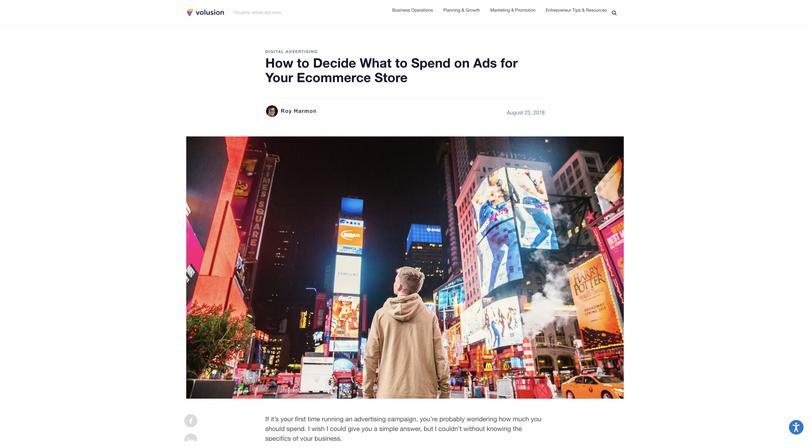 Task type: describe. For each thing, give the bounding box(es) containing it.
planning
[[444, 7, 461, 13]]

business operations
[[393, 7, 433, 13]]

digital
[[266, 49, 284, 54]]

you're
[[420, 416, 438, 423]]

entrepreneur tips & resources
[[546, 8, 607, 13]]

marketing
[[491, 7, 510, 13]]

spend
[[412, 55, 451, 70]]

august
[[507, 110, 524, 115]]

& inside 'link'
[[582, 8, 585, 13]]

business.
[[315, 435, 342, 441]]

2 i from the left
[[327, 425, 328, 433]]

digital advertising how to decide what to spend on ads for your ecommerce store
[[266, 49, 518, 85]]

marketing & promotion
[[491, 7, 536, 13]]

august 23, 2018
[[507, 110, 545, 115]]

wondering
[[467, 416, 497, 423]]

give
[[348, 425, 360, 433]]

how to decide what to spend on ads for your ecommerce store image
[[186, 136, 624, 399]]

2018
[[534, 110, 545, 115]]

simple
[[379, 425, 398, 433]]

much
[[513, 416, 529, 423]]

resources
[[586, 8, 607, 13]]

the
[[513, 425, 522, 433]]

could
[[330, 425, 346, 433]]

facebook image
[[189, 419, 193, 425]]

marketing & promotion link
[[491, 7, 536, 14]]

campaign,
[[388, 416, 418, 423]]

planning & growth link
[[444, 7, 480, 14]]

first
[[295, 416, 306, 423]]

harmon
[[294, 108, 317, 114]]

on
[[454, 55, 470, 70]]

roy
[[281, 108, 292, 114]]

1 i from the left
[[308, 425, 310, 433]]

couldn't
[[439, 425, 462, 433]]

an
[[346, 416, 353, 423]]

it's
[[271, 416, 279, 423]]

a
[[374, 425, 378, 433]]

how
[[266, 55, 294, 70]]

thoughts,
[[234, 10, 251, 15]]

advertising
[[286, 49, 318, 54]]

advertising
[[355, 416, 386, 423]]

ads
[[474, 55, 497, 70]]

specifics
[[266, 435, 291, 441]]

time
[[308, 416, 320, 423]]

2 to from the left
[[395, 55, 408, 70]]



Task type: vqa. For each thing, say whether or not it's contained in the screenshot.
August
yes



Task type: locate. For each thing, give the bounding box(es) containing it.
open accessibe: accessibility options, statement and help image
[[793, 423, 801, 432]]

to down the advertising
[[297, 55, 310, 70]]

linkedin image
[[188, 438, 194, 441]]

search image
[[612, 10, 617, 15]]

but
[[424, 425, 434, 433]]

wish
[[312, 425, 325, 433]]

decide
[[313, 55, 356, 70]]

spend.
[[287, 425, 307, 433]]

if it's your first time running an advertising campaign, you're probably wondering how much you should spend. i wish i could give you a simple answer, but i couldn't without knowing the specifics of your business.
[[266, 416, 542, 441]]

entrepreneur
[[546, 8, 572, 13]]

how
[[499, 416, 511, 423]]

you left a
[[362, 425, 372, 433]]

& for marketing
[[512, 7, 514, 13]]

roy harmon link
[[266, 105, 317, 118]]

planning & growth
[[444, 7, 480, 13]]

& for planning
[[462, 7, 465, 13]]

probably
[[440, 416, 465, 423]]

23,
[[525, 110, 532, 115]]

what
[[360, 55, 392, 70]]

0 horizontal spatial you
[[362, 425, 372, 433]]

& right marketing
[[512, 7, 514, 13]]

3 i from the left
[[435, 425, 437, 433]]

0 horizontal spatial to
[[297, 55, 310, 70]]

to
[[297, 55, 310, 70], [395, 55, 408, 70]]

1 vertical spatial your
[[300, 435, 313, 441]]

0 vertical spatial your
[[281, 416, 293, 423]]

2 horizontal spatial &
[[582, 8, 585, 13]]

knowing
[[487, 425, 511, 433]]

0 vertical spatial you
[[531, 416, 542, 423]]

& left growth
[[462, 7, 465, 13]]

of
[[293, 435, 299, 441]]

you
[[531, 416, 542, 423], [362, 425, 372, 433]]

i left wish
[[308, 425, 310, 433]]

0 horizontal spatial &
[[462, 7, 465, 13]]

should
[[266, 425, 285, 433]]

growth
[[466, 7, 480, 13]]

roy harmon
[[281, 108, 317, 114]]

i
[[308, 425, 310, 433], [327, 425, 328, 433], [435, 425, 437, 433]]

0 horizontal spatial your
[[281, 416, 293, 423]]

operations
[[412, 7, 433, 13]]

1 horizontal spatial you
[[531, 416, 542, 423]]

to right what on the top left
[[395, 55, 408, 70]]

0 horizontal spatial i
[[308, 425, 310, 433]]

for
[[501, 55, 518, 70]]

answer,
[[400, 425, 422, 433]]

tips
[[573, 8, 581, 13]]

running
[[322, 416, 344, 423]]

business
[[393, 7, 410, 13]]

promotion
[[516, 7, 536, 13]]

entrepreneur tips & resources link
[[546, 7, 607, 14]]

1 horizontal spatial i
[[327, 425, 328, 433]]

2 horizontal spatial i
[[435, 425, 437, 433]]

ecommerce
[[297, 70, 371, 85]]

your right of
[[300, 435, 313, 441]]

1 to from the left
[[297, 55, 310, 70]]

1 horizontal spatial your
[[300, 435, 313, 441]]

business operations link
[[393, 7, 433, 14]]

without
[[464, 425, 485, 433]]

your
[[281, 416, 293, 423], [300, 435, 313, 441]]

you right much
[[531, 416, 542, 423]]

&
[[462, 7, 465, 13], [512, 7, 514, 13], [582, 8, 585, 13]]

i right but
[[435, 425, 437, 433]]

store
[[375, 70, 408, 85]]

1 horizontal spatial to
[[395, 55, 408, 70]]

your right it's
[[281, 416, 293, 423]]

thoughts, stories and more.
[[234, 10, 282, 15]]

i right wish
[[327, 425, 328, 433]]

& right tips
[[582, 8, 585, 13]]

more.
[[272, 10, 282, 15]]

stories
[[252, 10, 264, 15]]

if
[[266, 416, 269, 423]]

and
[[265, 10, 271, 15]]

1 vertical spatial you
[[362, 425, 372, 433]]

your
[[266, 70, 293, 85]]

1 horizontal spatial &
[[512, 7, 514, 13]]



